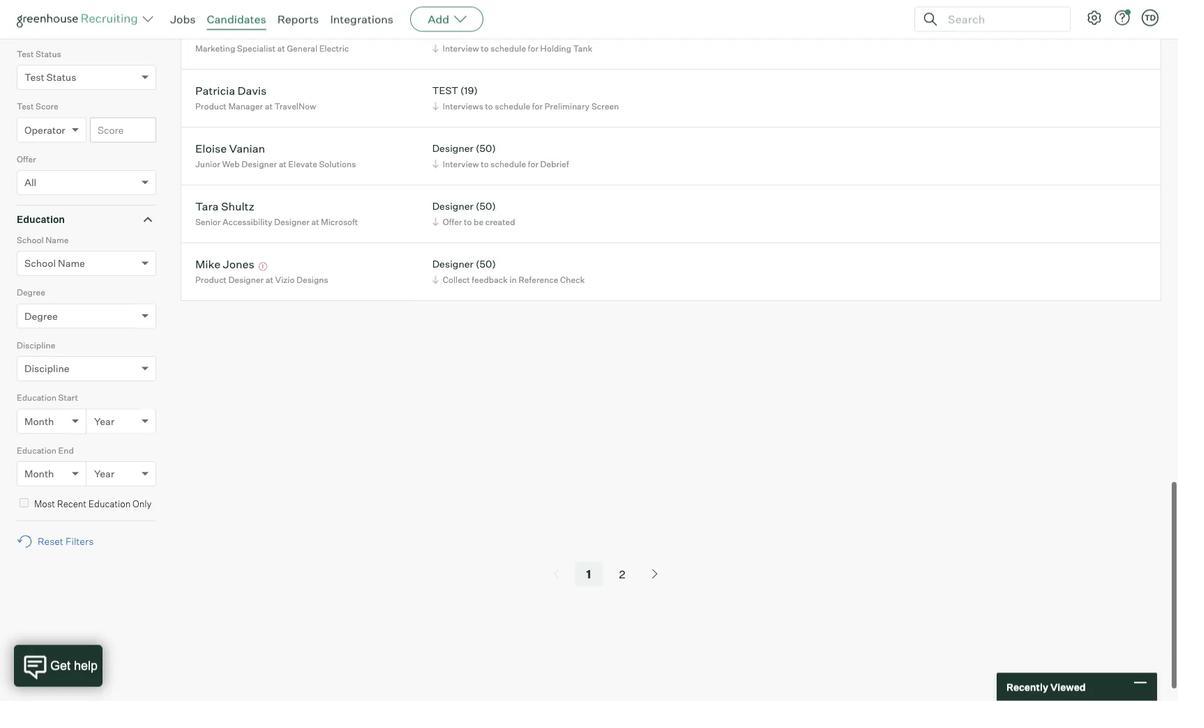 Task type: describe. For each thing, give the bounding box(es) containing it.
designer (50) collect feedback in reference check
[[432, 268, 585, 295]]

Search text field
[[945, 9, 1058, 30]]

designer (50) offer to be created
[[432, 210, 515, 237]]

mike
[[195, 267, 221, 281]]

page 1 element
[[575, 572, 602, 597]]

collect
[[443, 284, 470, 295]]

to for eloise vanian
[[481, 168, 489, 179]]

to for patricia davis
[[485, 110, 493, 121]]

test status element
[[17, 57, 156, 109]]

designer inside designer (50) collect feedback in reference check
[[432, 268, 474, 280]]

only
[[133, 508, 152, 520]]

1 vertical spatial name
[[58, 267, 85, 279]]

to inside test (19) interview to schedule for holding tank
[[481, 52, 489, 63]]

matthew hopkins marketing specialist at general electric
[[195, 35, 349, 63]]

jobs link
[[170, 13, 196, 27]]

all for availability status
[[24, 28, 36, 40]]

test score
[[17, 111, 58, 121]]

preliminary
[[545, 110, 590, 121]]

most
[[34, 508, 55, 520]]

1 vertical spatial discipline
[[24, 372, 69, 385]]

patricia davis link
[[195, 93, 267, 109]]

for for vanian
[[528, 168, 539, 179]]

davis
[[238, 93, 267, 107]]

eloise vanian link
[[195, 151, 265, 167]]

reset
[[38, 545, 63, 558]]

degree element
[[17, 296, 156, 348]]

designer inside eloise vanian junior web designer at elevate solutions
[[242, 168, 277, 179]]

0 vertical spatial discipline
[[17, 350, 55, 360]]

specialist
[[237, 52, 276, 63]]

shultz
[[221, 209, 255, 223]]

td button
[[1139, 7, 1162, 29]]

status for test status
[[36, 58, 61, 69]]

designer (50) interview to schedule for debrief
[[432, 152, 569, 179]]

recent
[[57, 508, 87, 520]]

be
[[474, 226, 484, 237]]

1 vertical spatial school name
[[24, 267, 85, 279]]

for for davis
[[532, 110, 543, 121]]

2 link
[[608, 572, 637, 597]]

to for tara shultz
[[464, 226, 472, 237]]

year for education end
[[94, 478, 115, 490]]

candidates link
[[207, 13, 266, 27]]

pagination navigation
[[17, 572, 1178, 597]]

at inside eloise vanian junior web designer at elevate solutions
[[279, 168, 287, 179]]

0 vertical spatial school
[[17, 244, 44, 255]]

interview for test
[[443, 52, 479, 63]]

most recent education only
[[34, 508, 152, 520]]

microsoft
[[321, 226, 358, 237]]

eloise vanian junior web designer at elevate solutions
[[195, 151, 356, 179]]

test for test (19) interviews to schedule for preliminary screen
[[432, 94, 458, 106]]

marketing
[[195, 52, 235, 63]]

education end
[[17, 455, 74, 466]]

month for end
[[24, 478, 54, 490]]

start
[[58, 402, 78, 413]]

reference
[[519, 284, 559, 295]]

schedule inside test (19) interview to schedule for holding tank
[[491, 52, 526, 63]]

month for start
[[24, 425, 54, 437]]

test for test status
[[17, 58, 34, 69]]

mike jones
[[195, 267, 254, 281]]

interview to schedule for debrief link
[[430, 167, 573, 180]]

end
[[58, 455, 74, 466]]

integrations
[[330, 13, 394, 27]]

add button
[[410, 7, 484, 32]]

tara shultz link
[[195, 209, 255, 225]]

(19) for test (19) interview to schedule for holding tank
[[461, 36, 478, 48]]

recently
[[1007, 682, 1049, 694]]

senior
[[195, 226, 221, 237]]

discipline element
[[17, 348, 156, 401]]

in
[[510, 284, 517, 295]]

vanian
[[229, 151, 265, 165]]

recently viewed
[[1007, 682, 1086, 694]]

manager
[[228, 110, 263, 121]]

operator
[[24, 133, 65, 146]]

reset filters button
[[17, 538, 101, 565]]

0 vertical spatial name
[[45, 244, 69, 255]]

tara
[[195, 209, 219, 223]]

vizio
[[275, 284, 295, 295]]

score
[[36, 111, 58, 121]]

junior
[[195, 168, 220, 179]]

product inside patricia davis product manager at travelnow
[[195, 110, 227, 121]]

year for education start
[[94, 425, 115, 437]]

candidates
[[207, 13, 266, 27]]

availability
[[17, 5, 60, 16]]

solutions
[[319, 168, 356, 179]]

reports
[[277, 13, 319, 27]]

screen
[[592, 110, 619, 121]]

patricia davis product manager at travelnow
[[195, 93, 316, 121]]

interviews to schedule for preliminary screen link
[[430, 109, 623, 122]]

jones
[[223, 267, 254, 281]]



Task type: vqa. For each thing, say whether or not it's contained in the screenshot.


Task type: locate. For each thing, give the bounding box(es) containing it.
at left elevate
[[279, 168, 287, 179]]

tank
[[573, 52, 593, 63]]

to inside test (19) interviews to schedule for preliminary screen
[[485, 110, 493, 121]]

test status up score
[[24, 81, 76, 93]]

1 test from the top
[[432, 36, 458, 48]]

1 horizontal spatial offer
[[443, 226, 462, 237]]

interview inside test (19) interview to schedule for holding tank
[[443, 52, 479, 63]]

1 vertical spatial offer
[[443, 226, 462, 237]]

0 vertical spatial interview
[[443, 52, 479, 63]]

at inside tara shultz senior accessibility designer at microsoft
[[311, 226, 319, 237]]

schedule inside test (19) interviews to schedule for preliminary screen
[[495, 110, 530, 121]]

feedback
[[472, 284, 508, 295]]

2 vertical spatial schedule
[[491, 168, 526, 179]]

2 (50) from the top
[[476, 210, 496, 222]]

to right 'interviews'
[[485, 110, 493, 121]]

collect feedback in reference check link
[[430, 283, 588, 296]]

to inside designer (50) interview to schedule for debrief
[[481, 168, 489, 179]]

2 (19) from the top
[[461, 94, 478, 106]]

discipline
[[17, 350, 55, 360], [24, 372, 69, 385]]

offer to be created link
[[430, 225, 519, 238]]

designs
[[297, 284, 328, 295]]

schedule right 'interviews'
[[495, 110, 530, 121]]

3 (50) from the top
[[476, 268, 496, 280]]

to
[[481, 52, 489, 63], [485, 110, 493, 121], [481, 168, 489, 179], [464, 226, 472, 237]]

designer down jones
[[228, 284, 264, 295]]

travelnow
[[274, 110, 316, 121]]

reset filters
[[38, 545, 94, 558]]

to up designer (50) offer to be created
[[481, 168, 489, 179]]

at inside patricia davis product manager at travelnow
[[265, 110, 273, 121]]

(50) up be
[[476, 210, 496, 222]]

accessibility
[[223, 226, 272, 237]]

matthew hopkins link
[[195, 35, 287, 51]]

1 vertical spatial test
[[432, 94, 458, 106]]

status right availability
[[62, 5, 87, 16]]

schedule inside designer (50) interview to schedule for debrief
[[491, 168, 526, 179]]

2
[[619, 577, 626, 591]]

2 month from the top
[[24, 478, 54, 490]]

matthew
[[195, 35, 241, 49]]

eloise
[[195, 151, 227, 165]]

electric
[[319, 52, 349, 63]]

1 vertical spatial product
[[195, 284, 227, 295]]

test status down availability
[[17, 58, 61, 69]]

0 vertical spatial degree
[[17, 297, 45, 307]]

all for offer
[[24, 186, 36, 198]]

designer up offer to be created link
[[432, 210, 474, 222]]

year
[[94, 425, 115, 437], [94, 478, 115, 490]]

(19) for test (19) interviews to schedule for preliminary screen
[[461, 94, 478, 106]]

availability status
[[17, 5, 87, 16]]

0 vertical spatial for
[[528, 52, 539, 63]]

designer
[[432, 152, 474, 164], [242, 168, 277, 179], [432, 210, 474, 222], [274, 226, 310, 237], [432, 268, 474, 280], [228, 284, 264, 295]]

education for education start
[[17, 402, 57, 413]]

year up the most recent education only
[[94, 478, 115, 490]]

availability status element
[[17, 4, 156, 57]]

interview for designer
[[443, 168, 479, 179]]

to left be
[[464, 226, 472, 237]]

0 vertical spatial schedule
[[491, 52, 526, 63]]

(50)
[[476, 152, 496, 164], [476, 210, 496, 222], [476, 268, 496, 280]]

web
[[222, 168, 240, 179]]

integrations link
[[330, 13, 394, 27]]

education for education end
[[17, 455, 57, 466]]

td
[[1145, 13, 1156, 23]]

for
[[528, 52, 539, 63], [532, 110, 543, 121], [528, 168, 539, 179]]

2 vertical spatial (50)
[[476, 268, 496, 280]]

at left microsoft
[[311, 226, 319, 237]]

0 vertical spatial offer
[[17, 163, 36, 174]]

0 vertical spatial product
[[195, 110, 227, 121]]

degree up discipline element in the left of the page
[[24, 320, 58, 332]]

(50) inside designer (50) offer to be created
[[476, 210, 496, 222]]

1 vertical spatial all
[[24, 186, 36, 198]]

education for education
[[17, 223, 65, 235]]

test for operator
[[17, 111, 34, 121]]

0 vertical spatial test status
[[17, 58, 61, 69]]

td button
[[1142, 10, 1159, 27]]

jobs
[[170, 13, 196, 27]]

(50) for tara shultz
[[476, 210, 496, 222]]

school name element
[[17, 243, 156, 296]]

2 test from the top
[[432, 94, 458, 106]]

month
[[24, 425, 54, 437], [24, 478, 54, 490]]

0 vertical spatial (50)
[[476, 152, 496, 164]]

interview inside designer (50) interview to schedule for debrief
[[443, 168, 479, 179]]

degree
[[17, 297, 45, 307], [24, 320, 58, 332]]

elevate
[[288, 168, 317, 179]]

tara shultz senior accessibility designer at microsoft
[[195, 209, 358, 237]]

0 vertical spatial month
[[24, 425, 54, 437]]

0 vertical spatial school name
[[17, 244, 69, 255]]

0 horizontal spatial offer
[[17, 163, 36, 174]]

offer left be
[[443, 226, 462, 237]]

name down offer element
[[45, 244, 69, 255]]

month down education start
[[24, 425, 54, 437]]

check
[[560, 284, 585, 295]]

for left holding
[[528, 52, 539, 63]]

offer
[[17, 163, 36, 174], [443, 226, 462, 237]]

1 vertical spatial for
[[532, 110, 543, 121]]

mike jones has been in reference check for more than 10 days image
[[257, 272, 269, 281]]

all down operator at the top left of page
[[24, 186, 36, 198]]

status for all
[[62, 5, 87, 16]]

(50) for eloise vanian
[[476, 152, 496, 164]]

education start
[[17, 402, 78, 413]]

1 vertical spatial (19)
[[461, 94, 478, 106]]

all
[[24, 28, 36, 40], [24, 186, 36, 198]]

holding
[[540, 52, 571, 63]]

designer inside designer (50) offer to be created
[[432, 210, 474, 222]]

at
[[277, 52, 285, 63], [265, 110, 273, 121], [279, 168, 287, 179], [311, 226, 319, 237], [266, 284, 273, 295]]

for left debrief
[[528, 168, 539, 179]]

2 all from the top
[[24, 186, 36, 198]]

2 vertical spatial for
[[528, 168, 539, 179]]

created
[[485, 226, 515, 237]]

test (19) interview to schedule for holding tank
[[432, 36, 593, 63]]

designer inside tara shultz senior accessibility designer at microsoft
[[274, 226, 310, 237]]

1 vertical spatial schedule
[[495, 110, 530, 121]]

test up 'interviews'
[[432, 94, 458, 106]]

schedule
[[491, 52, 526, 63], [495, 110, 530, 121], [491, 168, 526, 179]]

Score number field
[[90, 127, 156, 152]]

1 vertical spatial test status
[[24, 81, 76, 93]]

for inside designer (50) interview to schedule for debrief
[[528, 168, 539, 179]]

debrief
[[540, 168, 569, 179]]

to down "add" popup button
[[481, 52, 489, 63]]

1 vertical spatial year
[[94, 478, 115, 490]]

0 vertical spatial year
[[94, 425, 115, 437]]

name up degree element
[[58, 267, 85, 279]]

name
[[45, 244, 69, 255], [58, 267, 85, 279]]

(50) up the 'interview to schedule for debrief' link
[[476, 152, 496, 164]]

1 (50) from the top
[[476, 152, 496, 164]]

at left general on the top left of page
[[277, 52, 285, 63]]

(50) inside designer (50) interview to schedule for debrief
[[476, 152, 496, 164]]

at down davis
[[265, 110, 273, 121]]

all inside offer element
[[24, 186, 36, 198]]

product
[[195, 110, 227, 121], [195, 284, 227, 295]]

(19) inside test (19) interview to schedule for holding tank
[[461, 36, 478, 48]]

(50) inside designer (50) collect feedback in reference check
[[476, 268, 496, 280]]

product designer at vizio designs
[[195, 284, 328, 295]]

(19)
[[461, 36, 478, 48], [461, 94, 478, 106]]

all down availability
[[24, 28, 36, 40]]

1 vertical spatial interview
[[443, 168, 479, 179]]

designer inside designer (50) interview to schedule for debrief
[[432, 152, 474, 164]]

hopkins
[[244, 35, 287, 49]]

0 vertical spatial test
[[432, 36, 458, 48]]

offer element
[[17, 162, 156, 215]]

status
[[62, 5, 87, 16], [36, 58, 61, 69], [46, 81, 76, 93]]

degree down school name element
[[17, 297, 45, 307]]

designer up collect
[[432, 268, 474, 280]]

education left the end
[[17, 455, 57, 466]]

(19) down "add" popup button
[[461, 36, 478, 48]]

designer right the accessibility
[[274, 226, 310, 237]]

schedule for davis
[[495, 110, 530, 121]]

education up school name element
[[17, 223, 65, 235]]

test for test (19) interview to schedule for holding tank
[[432, 36, 458, 48]]

interviews
[[443, 110, 483, 121]]

test status
[[17, 58, 61, 69], [24, 81, 76, 93]]

at down mike jones has been in reference check for more than 10 days icon
[[266, 284, 273, 295]]

education left start
[[17, 402, 57, 413]]

test down "add" popup button
[[432, 36, 458, 48]]

offer inside designer (50) offer to be created
[[443, 226, 462, 237]]

filters
[[66, 545, 94, 558]]

add
[[428, 13, 449, 27]]

1 interview from the top
[[443, 52, 479, 63]]

1 product from the top
[[195, 110, 227, 121]]

1 vertical spatial month
[[24, 478, 54, 490]]

1 vertical spatial status
[[36, 58, 61, 69]]

2 interview from the top
[[443, 168, 479, 179]]

schedule left holding
[[491, 52, 526, 63]]

schedule left debrief
[[491, 168, 526, 179]]

mike jones link
[[195, 267, 254, 283]]

interview down "add" popup button
[[443, 52, 479, 63]]

2 year from the top
[[94, 478, 115, 490]]

test
[[432, 36, 458, 48], [432, 94, 458, 106]]

1 all from the top
[[24, 28, 36, 40]]

1 month from the top
[[24, 425, 54, 437]]

1 vertical spatial degree
[[24, 320, 58, 332]]

product down the mike
[[195, 284, 227, 295]]

for left preliminary
[[532, 110, 543, 121]]

(19) up 'interviews'
[[461, 94, 478, 106]]

viewed
[[1051, 682, 1086, 694]]

year down discipline element in the left of the page
[[94, 425, 115, 437]]

interview to schedule for holding tank link
[[430, 51, 596, 64]]

for inside test (19) interview to schedule for holding tank
[[528, 52, 539, 63]]

1 vertical spatial test
[[24, 81, 44, 93]]

2 vertical spatial test
[[17, 111, 34, 121]]

1 year from the top
[[94, 425, 115, 437]]

product down patricia
[[195, 110, 227, 121]]

(50) up feedback
[[476, 268, 496, 280]]

month down education end
[[24, 478, 54, 490]]

0 vertical spatial test
[[17, 58, 34, 69]]

interview up designer (50) offer to be created
[[443, 168, 479, 179]]

test inside test (19) interview to schedule for holding tank
[[432, 36, 458, 48]]

reports link
[[277, 13, 319, 27]]

patricia
[[195, 93, 235, 107]]

test (19) interviews to schedule for preliminary screen
[[432, 94, 619, 121]]

1
[[586, 577, 591, 591]]

1 (19) from the top
[[461, 36, 478, 48]]

general
[[287, 52, 317, 63]]

status down availability status element
[[36, 58, 61, 69]]

configure image
[[1086, 10, 1103, 27]]

education left only
[[88, 508, 131, 520]]

0 vertical spatial status
[[62, 5, 87, 16]]

designer down 'interviews'
[[432, 152, 474, 164]]

offer down operator at the top left of page
[[17, 163, 36, 174]]

2 product from the top
[[195, 284, 227, 295]]

0 vertical spatial all
[[24, 28, 36, 40]]

interview
[[443, 52, 479, 63], [443, 168, 479, 179]]

designer down vanian in the left top of the page
[[242, 168, 277, 179]]

(19) inside test (19) interviews to schedule for preliminary screen
[[461, 94, 478, 106]]

test inside test (19) interviews to schedule for preliminary screen
[[432, 94, 458, 106]]

status up score
[[46, 81, 76, 93]]

school
[[17, 244, 44, 255], [24, 267, 56, 279]]

1 vertical spatial (50)
[[476, 210, 496, 222]]

at inside matthew hopkins marketing specialist at general electric
[[277, 52, 285, 63]]

for inside test (19) interviews to schedule for preliminary screen
[[532, 110, 543, 121]]

0 vertical spatial (19)
[[461, 36, 478, 48]]

schedule for vanian
[[491, 168, 526, 179]]

1 vertical spatial school
[[24, 267, 56, 279]]

greenhouse recruiting image
[[17, 11, 142, 28]]

to inside designer (50) offer to be created
[[464, 226, 472, 237]]

2 vertical spatial status
[[46, 81, 76, 93]]

all inside availability status element
[[24, 28, 36, 40]]



